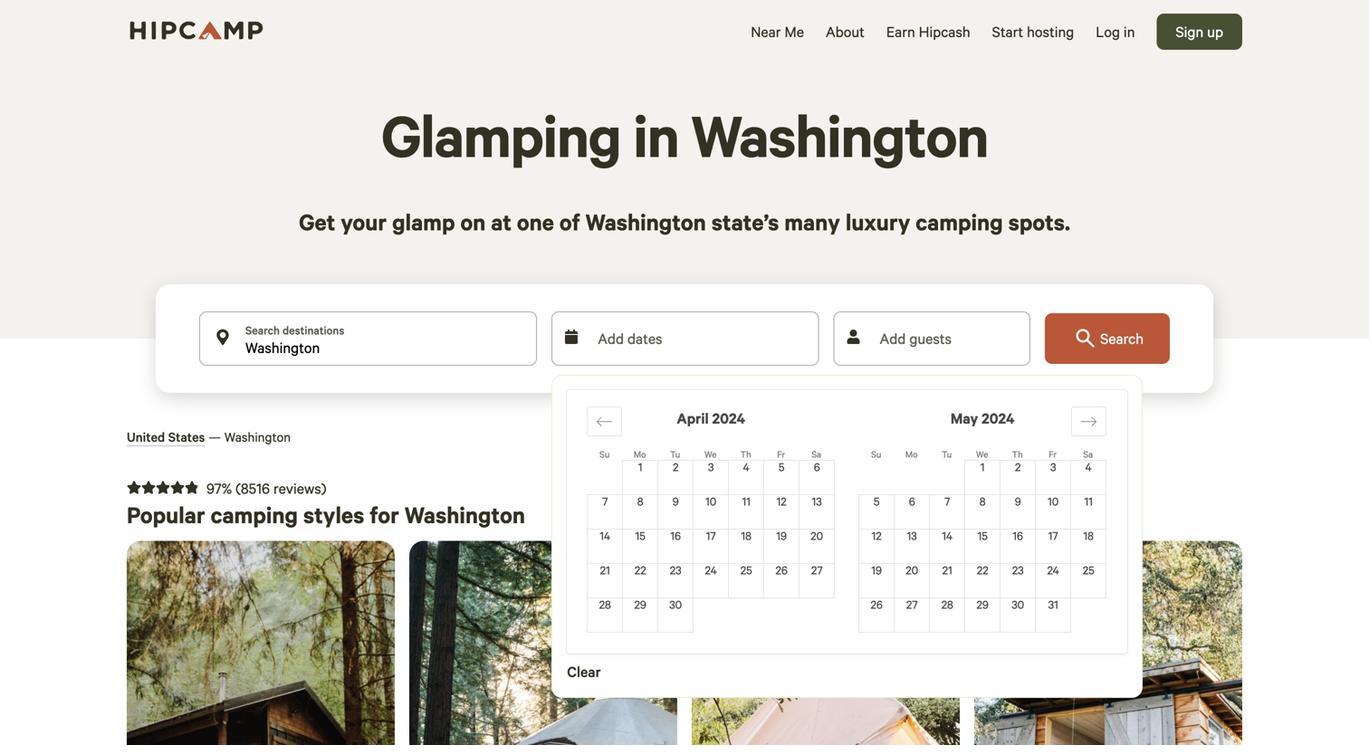 Task type: locate. For each thing, give the bounding box(es) containing it.
1 23 from the left
[[670, 563, 682, 578]]

0 horizontal spatial in
[[633, 96, 679, 173]]

0 horizontal spatial 15 button
[[623, 529, 658, 564]]

1 11 from the left
[[742, 494, 751, 509]]

1 horizontal spatial fr
[[1049, 448, 1057, 461]]

united states — washington
[[127, 428, 291, 446]]

popular camping styles for washington
[[127, 500, 525, 530]]

2024 for april 2024
[[712, 409, 745, 428]]

2 th from the left
[[1013, 448, 1023, 461]]

25 button
[[729, 563, 764, 598], [1071, 563, 1107, 598]]

1 11 button from the left
[[729, 494, 764, 529]]

1 vertical spatial 19
[[872, 563, 882, 578]]

26 for left 26 button
[[776, 563, 788, 578]]

add inside button
[[880, 329, 906, 348]]

0 horizontal spatial 1 button
[[623, 460, 658, 495]]

26 for the rightmost 26 button
[[871, 597, 883, 612]]

26
[[776, 563, 788, 578], [871, 597, 883, 612]]

2 sa from the left
[[1084, 448, 1093, 461]]

11 down 'april 2024'
[[742, 494, 751, 509]]

tu
[[670, 448, 681, 461], [942, 448, 952, 461]]

2 14 from the left
[[942, 529, 953, 544]]

1 21 button from the left
[[588, 563, 623, 598]]

1 17 button from the left
[[694, 529, 729, 564]]

reviews)
[[274, 479, 327, 498]]

1 horizontal spatial 27
[[907, 597, 918, 612]]

%
[[222, 479, 232, 498]]

1 horizontal spatial mo
[[906, 448, 918, 461]]

1 horizontal spatial search
[[1101, 329, 1144, 348]]

1 16 button from the left
[[658, 529, 694, 564]]

1 3 from the left
[[708, 460, 714, 475]]

1 10 from the left
[[706, 494, 717, 509]]

fr
[[777, 448, 786, 461], [1049, 448, 1057, 461]]

20 for leftmost 20 "button"
[[811, 529, 824, 544]]

1 7 from the left
[[602, 494, 608, 509]]

2 button
[[658, 460, 694, 495], [1001, 460, 1036, 495]]

1 15 button from the left
[[623, 529, 658, 564]]

24
[[705, 563, 717, 578], [1048, 563, 1060, 578]]

1 21 from the left
[[600, 563, 610, 578]]

search destinations button
[[199, 312, 537, 366]]

0 horizontal spatial 2024
[[712, 409, 745, 428]]

11
[[742, 494, 751, 509], [1085, 494, 1093, 509]]

1 horizontal spatial 28
[[942, 597, 954, 612]]

0 horizontal spatial 29 button
[[623, 597, 658, 633]]

2 25 from the left
[[1083, 563, 1095, 578]]

97 % ( 8516 reviews)
[[207, 479, 327, 498]]

8 for first the '8' button from left
[[638, 494, 644, 509]]

1 horizontal spatial 15
[[978, 529, 988, 544]]

2 18 from the left
[[1084, 529, 1094, 544]]

2 22 button from the left
[[965, 563, 1001, 598]]

5 for 5 button to the right
[[874, 494, 880, 509]]

0 horizontal spatial 20 button
[[800, 529, 835, 564]]

30 button
[[658, 597, 694, 633], [1001, 597, 1036, 633]]

23 button
[[658, 563, 694, 598], [1001, 563, 1036, 598]]

5
[[779, 460, 785, 475], [874, 494, 880, 509]]

1 add from the left
[[598, 329, 624, 348]]

8 button
[[623, 494, 658, 529], [965, 494, 1001, 529]]

add left the guests
[[880, 329, 906, 348]]

0 horizontal spatial 21 button
[[588, 563, 623, 598]]

2 2 from the left
[[1015, 460, 1021, 475]]

earn
[[887, 22, 916, 41]]

28
[[599, 597, 611, 612], [942, 597, 954, 612]]

0 horizontal spatial 9 button
[[658, 494, 694, 529]]

1 vertical spatial camping
[[211, 500, 298, 530]]

camping
[[916, 207, 1003, 237], [211, 500, 298, 530]]

1 horizontal spatial in
[[1124, 22, 1135, 41]]

0 horizontal spatial 25 button
[[729, 563, 764, 598]]

0 horizontal spatial camping
[[211, 500, 298, 530]]

1 horizontal spatial 18 button
[[1071, 529, 1107, 564]]

1 horizontal spatial 21 button
[[930, 563, 965, 598]]

we down the may 2024
[[977, 448, 989, 461]]

add for add guests
[[880, 329, 906, 348]]

1 horizontal spatial 8
[[980, 494, 986, 509]]

1 vertical spatial 5
[[874, 494, 880, 509]]

28 button
[[588, 597, 623, 633], [930, 597, 965, 633]]

guests
[[910, 329, 952, 348]]

hosting
[[1027, 22, 1075, 41]]

None field
[[245, 337, 528, 359]]

21 for first the 21 button from left
[[600, 563, 610, 578]]

tu down april
[[670, 448, 681, 461]]

in
[[1124, 22, 1135, 41], [633, 96, 679, 173]]

9
[[673, 494, 679, 509], [1015, 494, 1022, 509]]

1 horizontal spatial 21
[[943, 563, 953, 578]]

we down 'april 2024'
[[705, 448, 717, 461]]

0 horizontal spatial 21
[[600, 563, 610, 578]]

2 17 from the left
[[1049, 529, 1059, 544]]

1 horizontal spatial 8 button
[[965, 494, 1001, 529]]

2 button down april
[[658, 460, 694, 495]]

25 for 1st 25 button from right
[[1083, 563, 1095, 578]]

1 horizontal spatial 6
[[909, 494, 916, 509]]

1 9 button from the left
[[658, 494, 694, 529]]

1 18 button from the left
[[729, 529, 764, 564]]

2 add from the left
[[880, 329, 906, 348]]

destinations
[[283, 323, 345, 338]]

0 horizontal spatial 22 button
[[623, 563, 658, 598]]

1 18 from the left
[[741, 529, 752, 544]]

14
[[600, 529, 611, 544], [942, 529, 953, 544]]

17 for second 17 'button' from the right
[[706, 529, 716, 544]]

1 vertical spatial 26
[[871, 597, 883, 612]]

3
[[708, 460, 714, 475], [1051, 460, 1057, 475]]

20
[[811, 529, 824, 544], [906, 563, 919, 578]]

0 horizontal spatial 5
[[779, 460, 785, 475]]

11 down move forward to switch to the next month. icon on the right bottom
[[1085, 494, 1093, 509]]

4 button down move forward to switch to the next month. icon on the right bottom
[[1071, 460, 1107, 495]]

2024 for may 2024
[[982, 409, 1015, 428]]

0 horizontal spatial 8 button
[[623, 494, 658, 529]]

2 23 button from the left
[[1001, 563, 1036, 598]]

1 horizontal spatial 2024
[[982, 409, 1015, 428]]

0 horizontal spatial 27 button
[[800, 563, 835, 598]]

0 vertical spatial 26
[[776, 563, 788, 578]]

1 horizontal spatial 4 button
[[1071, 460, 1107, 495]]

2 16 button from the left
[[1001, 529, 1036, 564]]

18
[[741, 529, 752, 544], [1084, 529, 1094, 544]]

0 horizontal spatial su
[[600, 448, 610, 461]]

1 horizontal spatial 22
[[977, 563, 989, 578]]

0 horizontal spatial 25
[[741, 563, 752, 578]]

2 15 from the left
[[978, 529, 988, 544]]

1 25 button from the left
[[729, 563, 764, 598]]

1 we from the left
[[705, 448, 717, 461]]

20 for right 20 "button"
[[906, 563, 919, 578]]

2 25 button from the left
[[1071, 563, 1107, 598]]

1 9 from the left
[[673, 494, 679, 509]]

2 22 from the left
[[977, 563, 989, 578]]

at
[[491, 207, 512, 237]]

0 horizontal spatial we
[[705, 448, 717, 461]]

8
[[638, 494, 644, 509], [980, 494, 986, 509]]

0 horizontal spatial 18 button
[[729, 529, 764, 564]]

20 button
[[800, 529, 835, 564], [895, 563, 930, 598]]

5 button
[[764, 460, 800, 495], [859, 494, 895, 529]]

4 down move forward to switch to the next month. icon on the right bottom
[[1086, 460, 1092, 475]]

1 23 button from the left
[[658, 563, 694, 598]]

1 4 button from the left
[[729, 460, 764, 495]]

1 horizontal spatial 11 button
[[1071, 494, 1107, 529]]

0 horizontal spatial 7
[[602, 494, 608, 509]]

clear button
[[567, 661, 601, 683]]

0 vertical spatial in
[[1124, 22, 1135, 41]]

1 for 1st 1 button
[[639, 460, 643, 475]]

1 2 from the left
[[673, 460, 679, 475]]

0 horizontal spatial sa
[[812, 448, 822, 461]]

1 button
[[623, 460, 658, 495], [965, 460, 1001, 495]]

13 button
[[800, 494, 835, 529], [895, 529, 930, 564]]

4 button
[[729, 460, 764, 495], [1071, 460, 1107, 495]]

1 25 from the left
[[741, 563, 752, 578]]

1 horizontal spatial th
[[1013, 448, 1023, 461]]

1 su from the left
[[600, 448, 610, 461]]

13
[[812, 494, 822, 509], [907, 529, 917, 544]]

1 horizontal spatial 12 button
[[859, 529, 895, 564]]

2 8 button from the left
[[965, 494, 1001, 529]]

0 horizontal spatial 11 button
[[729, 494, 764, 529]]

1 vertical spatial 12
[[872, 529, 882, 544]]

th down the may 2024
[[1013, 448, 1023, 461]]

19 for rightmost 19 button
[[872, 563, 882, 578]]

1 horizontal spatial 7 button
[[930, 494, 965, 529]]

15 button
[[623, 529, 658, 564], [965, 529, 1001, 564]]

21 for second the 21 button
[[943, 563, 953, 578]]

0 vertical spatial 19
[[777, 529, 787, 544]]

washington
[[691, 96, 988, 173], [586, 207, 706, 237], [225, 428, 291, 446], [405, 500, 525, 530]]

1
[[639, 460, 643, 475], [981, 460, 985, 475]]

2 3 button from the left
[[1036, 460, 1071, 495]]

0 horizontal spatial 28
[[599, 597, 611, 612]]

0 horizontal spatial 26
[[776, 563, 788, 578]]

6 button
[[800, 460, 835, 495], [895, 494, 930, 529]]

1 30 from the left
[[670, 597, 682, 612]]

0 horizontal spatial th
[[741, 448, 751, 461]]

add for add dates
[[598, 329, 624, 348]]

up
[[1208, 22, 1224, 41]]

1 mo from the left
[[634, 448, 646, 461]]

1 8 from the left
[[638, 494, 644, 509]]

2 1 from the left
[[981, 460, 985, 475]]

add
[[598, 329, 624, 348], [880, 329, 906, 348]]

1 horizontal spatial 7
[[945, 494, 950, 509]]

1 horizontal spatial add
[[880, 329, 906, 348]]

yurts image
[[409, 541, 678, 746]]

dates
[[628, 329, 663, 348]]

hipcash
[[919, 22, 971, 41]]

1 24 from the left
[[705, 563, 717, 578]]

21
[[600, 563, 610, 578], [943, 563, 953, 578]]

14 button
[[588, 529, 623, 564], [930, 529, 965, 564]]

0 horizontal spatial 7 button
[[588, 494, 623, 529]]

1 horizontal spatial 3
[[1051, 460, 1057, 475]]

near me
[[751, 22, 804, 41]]

0 horizontal spatial 16
[[671, 529, 681, 544]]

1 vertical spatial in
[[633, 96, 679, 173]]

4 button down 'april 2024'
[[729, 460, 764, 495]]

2 21 button from the left
[[930, 563, 965, 598]]

1 horizontal spatial sa
[[1084, 448, 1093, 461]]

1 2 button from the left
[[658, 460, 694, 495]]

0 horizontal spatial 30
[[670, 597, 682, 612]]

1 horizontal spatial 23
[[1013, 563, 1024, 578]]

0 horizontal spatial 29
[[635, 597, 647, 612]]

in for log
[[1124, 22, 1135, 41]]

1 horizontal spatial 26
[[871, 597, 883, 612]]

1 horizontal spatial 14
[[942, 529, 953, 544]]

get your glamp on at one of washington state's many luxury camping spots.
[[299, 207, 1071, 237]]

17 for 1st 17 'button' from right
[[1049, 529, 1059, 544]]

19 for leftmost 19 button
[[777, 529, 787, 544]]

7
[[602, 494, 608, 509], [945, 494, 950, 509]]

1 horizontal spatial 2 button
[[1001, 460, 1036, 495]]

1 horizontal spatial 16
[[1013, 529, 1024, 544]]

1 vertical spatial 20
[[906, 563, 919, 578]]

15
[[636, 529, 646, 544], [978, 529, 988, 544]]

2 10 from the left
[[1048, 494, 1059, 509]]

19
[[777, 529, 787, 544], [872, 563, 882, 578]]

sa
[[812, 448, 822, 461], [1084, 448, 1093, 461]]

1 horizontal spatial 13 button
[[895, 529, 930, 564]]

8 for first the '8' button from right
[[980, 494, 986, 509]]

19 button
[[764, 529, 800, 564], [859, 563, 895, 598]]

1 16 from the left
[[671, 529, 681, 544]]

25
[[741, 563, 752, 578], [1083, 563, 1095, 578]]

camping left spots.
[[916, 207, 1003, 237]]

27 button
[[800, 563, 835, 598], [895, 597, 930, 633]]

0 horizontal spatial 3
[[708, 460, 714, 475]]

1 horizontal spatial 9 button
[[1001, 494, 1036, 529]]

17
[[706, 529, 716, 544], [1049, 529, 1059, 544]]

2 button down the may 2024
[[1001, 460, 1036, 495]]

1 horizontal spatial 1 button
[[965, 460, 1001, 495]]

1 22 from the left
[[635, 563, 646, 578]]

1 horizontal spatial 23 button
[[1001, 563, 1036, 598]]

5 for left 5 button
[[779, 460, 785, 475]]

1 horizontal spatial 28 button
[[930, 597, 965, 633]]

2 21 from the left
[[943, 563, 953, 578]]

17 button
[[694, 529, 729, 564], [1036, 529, 1071, 564]]

4 down 'april 2024'
[[743, 460, 750, 475]]

search
[[245, 323, 280, 338], [1101, 329, 1144, 348]]

1 22 button from the left
[[623, 563, 658, 598]]

1 horizontal spatial 2
[[1015, 460, 1021, 475]]

1 horizontal spatial 9
[[1015, 494, 1022, 509]]

2 9 from the left
[[1015, 494, 1022, 509]]

camping down the 8516
[[211, 500, 298, 530]]

1 horizontal spatial 16 button
[[1001, 529, 1036, 564]]

10 button
[[694, 494, 729, 529], [1036, 494, 1071, 529]]

25 for 2nd 25 button from right
[[741, 563, 752, 578]]

0 vertical spatial 6
[[814, 460, 820, 475]]

2024 right april
[[712, 409, 745, 428]]

0 horizontal spatial 3 button
[[694, 460, 729, 495]]

0 horizontal spatial 26 button
[[764, 563, 800, 598]]

2 8 from the left
[[980, 494, 986, 509]]

1 horizontal spatial 6 button
[[895, 494, 930, 529]]

about button
[[815, 0, 876, 63]]

search destinations
[[245, 323, 345, 338]]

0 horizontal spatial 22
[[635, 563, 646, 578]]

7 button
[[588, 494, 623, 529], [930, 494, 965, 529]]

1 horizontal spatial tu
[[942, 448, 952, 461]]

th down 'april 2024'
[[741, 448, 751, 461]]

1 horizontal spatial 1
[[981, 460, 985, 475]]

1 horizontal spatial 10
[[1048, 494, 1059, 509]]

3 button
[[694, 460, 729, 495], [1036, 460, 1071, 495]]

we
[[705, 448, 717, 461], [977, 448, 989, 461]]

state's
[[712, 207, 779, 237]]

0 vertical spatial camping
[[916, 207, 1003, 237]]

27
[[812, 563, 823, 578], [907, 597, 918, 612]]

add inside 'button'
[[598, 329, 624, 348]]

tu down may
[[942, 448, 952, 461]]

add left 'dates'
[[598, 329, 624, 348]]

23
[[670, 563, 682, 578], [1013, 563, 1024, 578]]

1 horizontal spatial 17 button
[[1036, 529, 1071, 564]]

add guests button
[[834, 312, 1031, 366]]

11 button
[[729, 494, 764, 529], [1071, 494, 1107, 529]]

2 tu from the left
[[942, 448, 952, 461]]

1 horizontal spatial we
[[977, 448, 989, 461]]

2024 right may
[[982, 409, 1015, 428]]

1 horizontal spatial 20 button
[[895, 563, 930, 598]]

may
[[951, 409, 979, 428]]

2 2024 from the left
[[982, 409, 1015, 428]]

1 2024 from the left
[[712, 409, 745, 428]]

0 horizontal spatial 28 button
[[588, 597, 623, 633]]

1 3 button from the left
[[694, 460, 729, 495]]

2 14 button from the left
[[930, 529, 965, 564]]

1 horizontal spatial 15 button
[[965, 529, 1001, 564]]

1 29 from the left
[[635, 597, 647, 612]]

1 horizontal spatial 12
[[872, 529, 882, 544]]

in inside button
[[1124, 22, 1135, 41]]

mo
[[634, 448, 646, 461], [906, 448, 918, 461]]

su
[[600, 448, 610, 461], [872, 448, 882, 461]]

0 horizontal spatial 12
[[777, 494, 787, 509]]

9 button
[[658, 494, 694, 529], [1001, 494, 1036, 529]]

2 29 button from the left
[[965, 597, 1001, 633]]

1 horizontal spatial 5
[[874, 494, 880, 509]]

0 horizontal spatial 15
[[636, 529, 646, 544]]

th
[[741, 448, 751, 461], [1013, 448, 1023, 461]]

1 30 button from the left
[[658, 597, 694, 633]]

22 for 1st 22 button from right
[[977, 563, 989, 578]]

6
[[814, 460, 820, 475], [909, 494, 916, 509]]



Task type: describe. For each thing, give the bounding box(es) containing it.
me
[[785, 22, 804, 41]]

treehouses image
[[975, 541, 1243, 746]]

0 horizontal spatial 13 button
[[800, 494, 835, 529]]

2 17 button from the left
[[1036, 529, 1071, 564]]

2 24 from the left
[[1048, 563, 1060, 578]]

near me button
[[740, 0, 815, 63]]

2 for second 2 button from right
[[673, 460, 679, 475]]

1 fr from the left
[[777, 448, 786, 461]]

glamping
[[381, 96, 621, 173]]

1 tu from the left
[[670, 448, 681, 461]]

united states link
[[127, 428, 205, 447]]

18 for second '18' button from right
[[741, 529, 752, 544]]

2 28 button from the left
[[930, 597, 965, 633]]

0 vertical spatial 27
[[812, 563, 823, 578]]

22 for 2nd 22 button from right
[[635, 563, 646, 578]]

1 4 from the left
[[743, 460, 750, 475]]

2 mo from the left
[[906, 448, 918, 461]]

1 1 button from the left
[[623, 460, 658, 495]]

add dates
[[598, 329, 663, 348]]

2 su from the left
[[872, 448, 882, 461]]

start hosting
[[992, 22, 1075, 41]]

styles
[[303, 500, 364, 530]]

—
[[209, 428, 221, 446]]

none field inside search destinations button
[[245, 337, 528, 359]]

glamping in washington
[[381, 96, 988, 173]]

2 15 button from the left
[[965, 529, 1001, 564]]

1 horizontal spatial 5 button
[[859, 494, 895, 529]]

2 16 from the left
[[1013, 529, 1024, 544]]

one
[[517, 207, 554, 237]]

add dates button
[[552, 312, 819, 366]]

2 30 button from the left
[[1001, 597, 1036, 633]]

31 button
[[1036, 597, 1071, 633]]

for
[[370, 500, 399, 530]]

move backward to switch to the previous month. image
[[596, 413, 613, 430]]

0 horizontal spatial 12 button
[[764, 494, 800, 529]]

of
[[560, 207, 580, 237]]

start hosting link
[[982, 0, 1085, 63]]

1 28 from the left
[[599, 597, 611, 612]]

2 fr from the left
[[1049, 448, 1057, 461]]

log
[[1096, 22, 1120, 41]]

states
[[168, 428, 205, 446]]

in for glamping
[[633, 96, 679, 173]]

2 10 button from the left
[[1036, 494, 1071, 529]]

spots.
[[1009, 207, 1071, 237]]

start
[[992, 22, 1024, 41]]

31
[[1049, 597, 1059, 612]]

13 for the left 13 'button'
[[812, 494, 822, 509]]

12 for the rightmost 12 button
[[872, 529, 882, 544]]

sign up
[[1176, 22, 1224, 41]]

april
[[677, 409, 709, 428]]

2 for 1st 2 button from right
[[1015, 460, 1021, 475]]

1 sa from the left
[[812, 448, 822, 461]]

add guests
[[880, 329, 952, 348]]

search button
[[1045, 313, 1170, 364]]

calendar application
[[567, 390, 1370, 668]]

1 7 button from the left
[[588, 494, 623, 529]]

12 for the left 12 button
[[777, 494, 787, 509]]

1 14 from the left
[[600, 529, 611, 544]]

your
[[341, 207, 387, 237]]

2 4 from the left
[[1086, 460, 1092, 475]]

1 8 button from the left
[[623, 494, 658, 529]]

1 24 button from the left
[[694, 563, 729, 598]]

2 2 button from the left
[[1001, 460, 1036, 495]]

glamp
[[392, 207, 455, 237]]

may 2024
[[951, 409, 1015, 428]]

18 for second '18' button
[[1084, 529, 1094, 544]]

(
[[236, 479, 241, 498]]

cabins image
[[127, 541, 395, 746]]

2 23 from the left
[[1013, 563, 1024, 578]]

sign
[[1176, 22, 1204, 41]]

2 30 from the left
[[1012, 597, 1025, 612]]

2 1 button from the left
[[965, 460, 1001, 495]]

1 horizontal spatial 19 button
[[859, 563, 895, 598]]

1 28 button from the left
[[588, 597, 623, 633]]

1 15 from the left
[[636, 529, 646, 544]]

2 28 from the left
[[942, 597, 954, 612]]

many
[[785, 207, 841, 237]]

1 29 button from the left
[[623, 597, 658, 633]]

2 18 button from the left
[[1071, 529, 1107, 564]]

0 horizontal spatial 6 button
[[800, 460, 835, 495]]

2 7 from the left
[[945, 494, 950, 509]]

united
[[127, 428, 165, 446]]

13 for 13 'button' to the right
[[907, 529, 917, 544]]

2 11 from the left
[[1085, 494, 1093, 509]]

get
[[299, 207, 335, 237]]

on
[[461, 207, 486, 237]]

1 10 button from the left
[[694, 494, 729, 529]]

canvas tents image
[[692, 541, 960, 746]]

1 14 button from the left
[[588, 529, 623, 564]]

earn hipcash link
[[876, 0, 982, 63]]

2 11 button from the left
[[1071, 494, 1107, 529]]

search for search
[[1101, 329, 1144, 348]]

earn hipcash
[[887, 22, 971, 41]]

0 horizontal spatial 19 button
[[764, 529, 800, 564]]

2 29 from the left
[[977, 597, 989, 612]]

8516
[[241, 479, 270, 498]]

1 for 2nd 1 button from left
[[981, 460, 985, 475]]

move forward to switch to the next month. image
[[1081, 413, 1098, 430]]

2 9 button from the left
[[1001, 494, 1036, 529]]

april 2024
[[677, 409, 745, 428]]

about
[[826, 22, 865, 41]]

sign up button
[[1157, 14, 1243, 50]]

2 4 button from the left
[[1071, 460, 1107, 495]]

1 horizontal spatial 26 button
[[859, 597, 895, 633]]

0 horizontal spatial 5 button
[[764, 460, 800, 495]]

1 horizontal spatial camping
[[916, 207, 1003, 237]]

97
[[207, 479, 222, 498]]

clear
[[567, 662, 601, 682]]

2 24 button from the left
[[1036, 563, 1071, 598]]

popular
[[127, 500, 205, 530]]

luxury
[[846, 207, 911, 237]]

search for search destinations
[[245, 323, 280, 338]]

2 3 from the left
[[1051, 460, 1057, 475]]

2 we from the left
[[977, 448, 989, 461]]

log in button
[[1085, 0, 1146, 63]]

1 th from the left
[[741, 448, 751, 461]]

1 horizontal spatial 27 button
[[895, 597, 930, 633]]

log in
[[1096, 22, 1135, 41]]

near
[[751, 22, 781, 41]]

2 7 button from the left
[[930, 494, 965, 529]]



Task type: vqa. For each thing, say whether or not it's contained in the screenshot.


